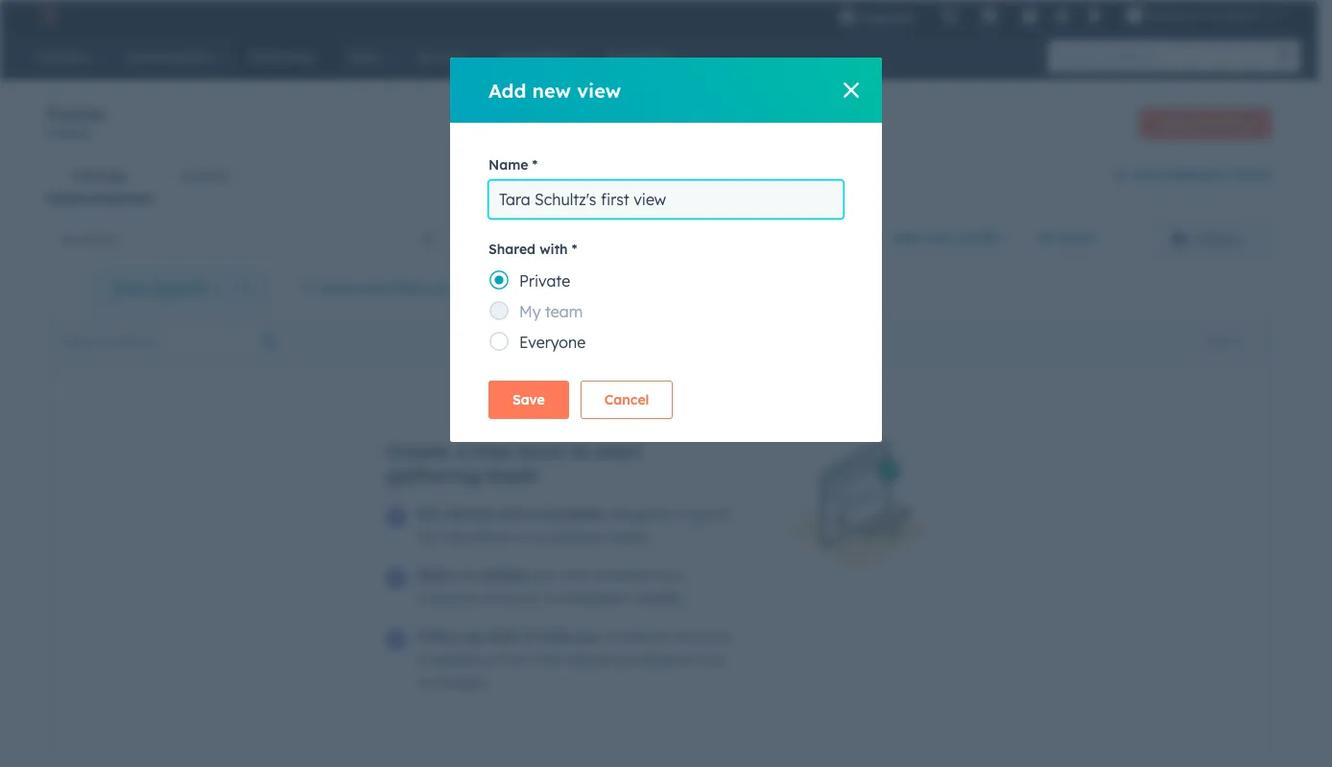 Task type: locate. For each thing, give the bounding box(es) containing it.
forms up 0
[[46, 102, 106, 126]]

add inside dialog
[[489, 78, 526, 102]]

a up non‑hubspot forms
[[1195, 116, 1202, 130]]

0 horizontal spatial to
[[570, 440, 590, 464]]

0 vertical spatial view
[[577, 78, 621, 102]]

free down save button
[[474, 440, 512, 464]]

1 vertical spatial forms
[[1230, 166, 1272, 183]]

apoptosis studios 2 button
[[1115, 0, 1293, 31]]

up
[[465, 629, 482, 646]]

studios
[[1210, 8, 1254, 23]]

1 horizontal spatial forms
[[1230, 166, 1272, 183]]

0 vertical spatial add
[[489, 78, 526, 102]]

free inside button
[[1205, 116, 1226, 130]]

someone
[[673, 629, 731, 646]]

create up get
[[386, 440, 450, 464]]

0 horizontal spatial you.
[[515, 590, 541, 608]]

0 horizontal spatial view
[[577, 78, 621, 102]]

tara schultz image
[[1126, 7, 1144, 24]]

your form wherever your customers find you. no developer needed.
[[417, 567, 684, 608]]

0 vertical spatial with
[[540, 241, 568, 258]]

1 vertical spatial form
[[518, 440, 564, 464]]

share
[[417, 567, 456, 585]]

forms 0 forms
[[46, 102, 106, 141]]

free inside the create a free form to start gathering leads
[[474, 440, 512, 464]]

completes
[[417, 652, 482, 669]]

a inside button
[[1195, 116, 1202, 130]]

your down get started with a template,
[[519, 529, 547, 546]]

1 horizontal spatial you.
[[575, 629, 603, 646]]

1 horizontal spatial add
[[892, 229, 918, 247]]

form up no
[[560, 567, 591, 585]]

form for create a free form
[[1230, 116, 1255, 130]]

close image
[[844, 83, 859, 98]]

add for add new view
[[489, 78, 526, 102]]

free up non‑hubspot forms
[[1205, 116, 1226, 130]]

views
[[1059, 229, 1096, 247]]

a left template,
[[530, 506, 539, 523]]

menu item
[[928, 0, 931, 31]]

forms
[[46, 102, 106, 126], [1230, 166, 1272, 183]]

all
[[1038, 229, 1055, 247], [61, 231, 77, 248]]

0 vertical spatial to
[[570, 440, 590, 464]]

add inside popup button
[[892, 229, 918, 247]]

a left leads at the left
[[456, 440, 468, 464]]

0 vertical spatial free
[[1205, 116, 1226, 130]]

for
[[682, 652, 700, 669]]

add
[[489, 78, 526, 102], [892, 229, 918, 247]]

advanced
[[321, 280, 388, 298]]

folders
[[1195, 231, 1241, 248]]

find
[[486, 590, 511, 608]]

create for create a free form
[[1155, 116, 1191, 130]]

0 vertical spatial forms
[[46, 102, 106, 126]]

1 vertical spatial forms
[[80, 231, 117, 248]]

no
[[545, 590, 564, 608]]

form down save
[[518, 440, 564, 464]]

form for create a free form to start gathering leads
[[518, 440, 564, 464]]

save button
[[489, 381, 569, 419]]

add left (2/50)
[[892, 229, 918, 247]]

advanced filters (1)
[[321, 280, 452, 298]]

0 horizontal spatial create
[[386, 440, 450, 464]]

2 vertical spatial form
[[560, 567, 591, 585]]

add view (2/50) button
[[858, 219, 1025, 257]]

published button
[[448, 220, 850, 258]]

all left views
[[1038, 229, 1055, 247]]

form inside the create a free form to start gathering leads
[[518, 440, 564, 464]]

to
[[570, 440, 590, 464], [673, 506, 686, 523]]

form inside button
[[1230, 116, 1255, 130]]

add left new
[[489, 78, 526, 102]]

shared
[[489, 241, 536, 258]]

(2/50)
[[957, 229, 999, 247]]

forms right 0
[[57, 127, 90, 141]]

create inside the create a free form to start gathering leads
[[386, 440, 450, 464]]

1 vertical spatial add
[[892, 229, 918, 247]]

with left *
[[540, 241, 568, 258]]

shared with *
[[489, 241, 577, 258]]

1 horizontal spatial view
[[922, 229, 953, 247]]

wherever
[[594, 567, 652, 585]]

1 vertical spatial with
[[497, 506, 526, 523]]

1 vertical spatial create
[[386, 440, 450, 464]]

to left start
[[570, 440, 590, 464]]

clear
[[493, 280, 528, 298]]

forms inside banner
[[46, 102, 106, 126]]

menu
[[826, 0, 1295, 31]]

0 horizontal spatial add
[[489, 78, 526, 102]]

1 horizontal spatial create
[[1155, 116, 1191, 130]]

to left 'gather'
[[673, 506, 686, 523]]

view left (2/50)
[[922, 229, 953, 247]]

your
[[519, 529, 547, 546], [528, 567, 557, 585], [656, 567, 684, 585]]

you.
[[515, 590, 541, 608], [575, 629, 603, 646]]

with
[[540, 241, 568, 258], [497, 506, 526, 523]]

a left form,
[[486, 652, 494, 669]]

actions
[[1204, 334, 1244, 348]]

navigation
[[46, 153, 256, 200]]

view inside popup button
[[922, 229, 953, 247]]

1 horizontal spatial with
[[540, 241, 568, 258]]

started
[[445, 506, 493, 523]]

in
[[417, 675, 428, 692]]

all inside button
[[61, 231, 77, 248]]

team
[[545, 302, 583, 322]]

shared with * element
[[489, 265, 844, 357]]

0 horizontal spatial free
[[474, 440, 512, 464]]

Search forms search field
[[52, 324, 292, 359]]

private
[[519, 272, 570, 291]]

1 vertical spatial free
[[474, 440, 512, 464]]

0 vertical spatial you.
[[515, 590, 541, 608]]

forms inside 'all forms' button
[[80, 231, 117, 248]]

0 vertical spatial form
[[1230, 116, 1255, 130]]

help button
[[1014, 0, 1047, 31]]

menu containing apoptosis studios 2
[[826, 0, 1295, 31]]

marketplaces image
[[981, 9, 999, 26]]

or
[[460, 567, 475, 585]]

forms up "form"
[[80, 231, 117, 248]]

you. left no
[[515, 590, 541, 608]]

a
[[1195, 116, 1202, 130], [456, 440, 468, 464], [530, 506, 539, 523], [486, 652, 494, 669]]

all views link
[[1025, 219, 1109, 257]]

their
[[535, 652, 564, 669]]

1 horizontal spatial to
[[673, 506, 686, 523]]

my
[[519, 302, 541, 322]]

published
[[464, 231, 525, 248]]

create up non‑hubspot
[[1155, 116, 1191, 130]]

create inside button
[[1155, 116, 1191, 130]]

0 vertical spatial create
[[1155, 116, 1191, 130]]

all views
[[1038, 229, 1096, 247]]

with inside add new view dialog
[[540, 241, 568, 258]]

with down leads at the left
[[497, 506, 526, 523]]

create
[[1155, 116, 1191, 130], [386, 440, 450, 464]]

0 horizontal spatial forms
[[46, 102, 106, 126]]

search image
[[1278, 50, 1291, 63]]

view right new
[[577, 78, 621, 102]]

get
[[417, 506, 441, 523]]

search button
[[1268, 40, 1301, 73]]

view
[[577, 78, 621, 102], [922, 229, 953, 247]]

1 horizontal spatial all
[[1038, 229, 1055, 247]]

1 vertical spatial view
[[922, 229, 953, 247]]

it
[[526, 629, 535, 646]]

help image
[[1022, 9, 1039, 26]]

form
[[1230, 116, 1255, 130], [518, 440, 564, 464], [560, 567, 591, 585]]

all for all forms
[[61, 231, 77, 248]]

0 vertical spatial forms
[[57, 127, 90, 141]]

filters
[[392, 280, 431, 298]]

1 vertical spatial to
[[673, 506, 686, 523]]

0 horizontal spatial all
[[61, 231, 77, 248]]

gathering
[[386, 464, 481, 488]]

notifications image
[[1086, 9, 1103, 26]]

form type (3)
[[113, 280, 207, 298]]

apoptosis studios 2
[[1147, 8, 1264, 23]]

a inside the create a free form to start gathering leads
[[456, 440, 468, 464]]

form up non‑hubspot forms
[[1230, 116, 1255, 130]]

template,
[[543, 506, 607, 523]]

you. inside the your form wherever your customers find you. no developer needed.
[[515, 590, 541, 608]]

forms down the create a free form button
[[1230, 166, 1272, 183]]

1 horizontal spatial free
[[1205, 116, 1226, 130]]

you. up details
[[575, 629, 603, 646]]

add new view
[[489, 78, 621, 102]]

details
[[568, 652, 610, 669]]

business
[[551, 529, 605, 546]]

*
[[572, 241, 577, 258]]

add view (2/50)
[[892, 229, 999, 247]]

all down manage "button"
[[61, 231, 77, 248]]

the
[[417, 529, 437, 546]]



Task type: describe. For each thing, give the bounding box(es) containing it.
free for create a free form
[[1205, 116, 1226, 130]]

form
[[113, 280, 148, 298]]

developer
[[567, 590, 630, 608]]

settings image
[[1054, 8, 1071, 25]]

customers
[[417, 590, 483, 608]]

0 horizontal spatial with
[[497, 506, 526, 523]]

analyze
[[181, 167, 229, 184]]

when
[[486, 629, 522, 646]]

my team
[[519, 302, 583, 322]]

create a free form to start gathering leads
[[386, 440, 641, 488]]

hubspot link
[[23, 4, 72, 27]]

calling icon image
[[941, 8, 958, 25]]

Search HubSpot search field
[[1048, 40, 1283, 73]]

apoptosis
[[1147, 8, 1206, 23]]

cancel button
[[581, 381, 673, 419]]

create a free form
[[1155, 116, 1255, 130]]

form,
[[498, 652, 532, 669]]

settings link
[[1051, 5, 1075, 25]]

follow
[[417, 629, 460, 646]]

non‑hubspot forms button
[[1114, 163, 1272, 188]]

start
[[596, 440, 641, 464]]

designed to gather the information your business needs.
[[417, 506, 732, 546]]

gather
[[689, 506, 732, 523]]

Name text field
[[489, 180, 844, 219]]

clear all
[[493, 280, 549, 298]]

manage button
[[46, 153, 154, 199]]

your up no
[[528, 567, 557, 585]]

to inside designed to gather the information your business needs.
[[673, 506, 686, 523]]

(1)
[[435, 280, 452, 298]]

1 vertical spatial you.
[[575, 629, 603, 646]]

are
[[614, 652, 634, 669]]

advanced filters (1) button
[[289, 270, 465, 308]]

all for all views
[[1038, 229, 1055, 247]]

forms inside forms 0 forms
[[57, 127, 90, 141]]

marketplaces button
[[970, 0, 1010, 31]]

clear all button
[[480, 270, 561, 308]]

form inside the your form wherever your customers find you. no developer needed.
[[560, 567, 591, 585]]

you
[[704, 652, 727, 669]]

2
[[1257, 8, 1264, 23]]

all forms
[[61, 231, 117, 248]]

embed
[[479, 567, 525, 585]]

create a free form button
[[1139, 108, 1272, 139]]

add for add view (2/50)
[[892, 229, 918, 247]]

suits
[[539, 629, 571, 646]]

share or embed
[[417, 567, 525, 585]]

create for create a free form to start gathering leads
[[386, 440, 450, 464]]

to inside the create a free form to start gathering leads
[[570, 440, 590, 464]]

0
[[46, 127, 54, 141]]

new
[[532, 78, 571, 102]]

cancel
[[604, 392, 649, 409]]

add new view dialog
[[450, 58, 882, 442]]

your inside designed to gather the information your business needs.
[[519, 529, 547, 546]]

non‑hubspot
[[1134, 166, 1226, 183]]

manage
[[73, 167, 127, 184]]

(3)
[[189, 280, 207, 298]]

hubspot.
[[432, 675, 491, 692]]

type
[[153, 280, 185, 298]]

your up needed.
[[656, 567, 684, 585]]

information
[[441, 529, 515, 546]]

everyone
[[519, 333, 586, 352]]

name
[[489, 156, 528, 174]]

form type (3) button
[[101, 270, 233, 308]]

hubspot image
[[35, 4, 58, 27]]

get started with a template,
[[417, 506, 607, 523]]

forms inside button
[[1230, 166, 1272, 183]]

notifications button
[[1078, 0, 1111, 31]]

designed
[[611, 506, 669, 523]]

forms banner
[[46, 102, 1272, 153]]

needs.
[[609, 529, 650, 546]]

a inside whenever someone completes a form, their details are stored for you in hubspot.
[[486, 652, 494, 669]]

whenever someone completes a form, their details are stored for you in hubspot.
[[417, 629, 731, 692]]

non‑hubspot forms
[[1134, 166, 1272, 183]]

navigation containing manage
[[46, 153, 256, 200]]

whenever
[[607, 629, 670, 646]]

free for create a free form to start gathering leads
[[474, 440, 512, 464]]

save
[[513, 392, 545, 409]]

stored
[[638, 652, 678, 669]]

leads
[[487, 464, 538, 488]]

calling icon button
[[933, 3, 966, 28]]

view inside dialog
[[577, 78, 621, 102]]

upgrade image
[[839, 9, 857, 26]]

all
[[532, 280, 549, 298]]

all forms button
[[46, 220, 448, 258]]

needed.
[[633, 590, 684, 608]]



Task type: vqa. For each thing, say whether or not it's contained in the screenshot.


